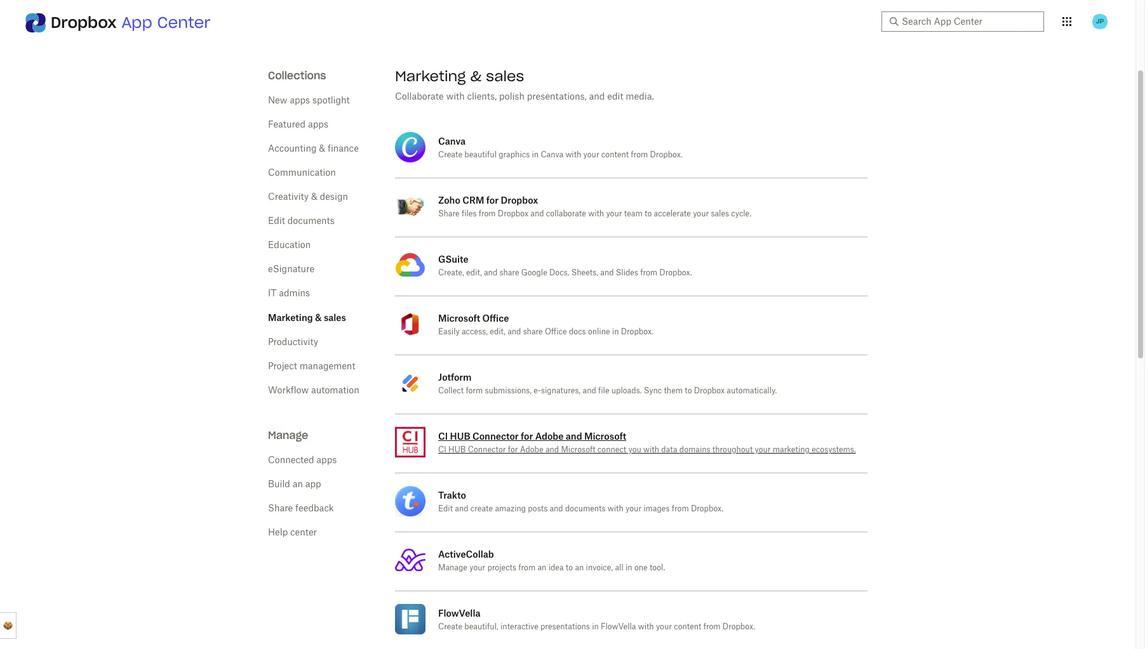 Task type: locate. For each thing, give the bounding box(es) containing it.
center
[[290, 529, 317, 538]]

your inside canva create beautiful graphics in canva with your content from dropbox.
[[584, 151, 599, 159]]

your inside "ci hub connector for adobe and microsoft ci hub connector for adobe and microsoft connect you with data domains throughout your marketing ecosystems."
[[755, 447, 771, 454]]

education
[[268, 241, 311, 250]]

content
[[602, 151, 629, 159], [674, 624, 702, 631]]

1 horizontal spatial office
[[545, 328, 567, 336]]

for right crm
[[487, 195, 499, 206]]

1 vertical spatial apps
[[308, 121, 328, 130]]

0 horizontal spatial manage
[[268, 429, 308, 442]]

ci down collect
[[438, 431, 448, 442]]

0 horizontal spatial share
[[500, 269, 519, 277]]

1 vertical spatial sales
[[711, 210, 729, 218]]

canva up beautiful on the top left of page
[[438, 136, 466, 147]]

1 horizontal spatial documents
[[565, 506, 606, 513]]

management
[[300, 363, 355, 372]]

2 horizontal spatial for
[[521, 431, 533, 442]]

canva
[[438, 136, 466, 147], [541, 151, 564, 159]]

adobe down signatures,
[[535, 431, 564, 442]]

office up the access,
[[483, 313, 509, 324]]

and down signatures,
[[566, 431, 582, 442]]

ecosystems.
[[812, 447, 856, 454]]

microsoft up connect
[[584, 431, 626, 442]]

in
[[532, 151, 539, 159], [612, 328, 619, 336], [626, 565, 633, 572], [592, 624, 599, 631]]

0 vertical spatial to
[[645, 210, 652, 218]]

create inside canva create beautiful graphics in canva with your content from dropbox.
[[438, 151, 463, 159]]

dropbox right files
[[498, 210, 529, 218]]

0 vertical spatial adobe
[[535, 431, 564, 442]]

with left images
[[608, 506, 624, 513]]

1 vertical spatial ci
[[438, 447, 447, 454]]

team
[[624, 210, 643, 218]]

1 vertical spatial manage
[[438, 565, 468, 572]]

amazing
[[495, 506, 526, 513]]

0 vertical spatial ci
[[438, 431, 448, 442]]

to inside activecollab manage your projects from an idea to an invoice, all in one tool.
[[566, 565, 573, 572]]

0 vertical spatial microsoft
[[438, 313, 480, 324]]

your left the marketing
[[755, 447, 771, 454]]

0 horizontal spatial for
[[487, 195, 499, 206]]

canva right graphics
[[541, 151, 564, 159]]

1 vertical spatial for
[[521, 431, 533, 442]]

share left docs
[[523, 328, 543, 336]]

throughout
[[713, 447, 753, 454]]

with
[[446, 93, 465, 102], [566, 151, 582, 159], [588, 210, 604, 218], [644, 447, 659, 454], [608, 506, 624, 513], [638, 624, 654, 631]]

edit down trakto
[[438, 506, 453, 513]]

dropbox. inside microsoft office easily access, edit, and share office docs online in dropbox.
[[621, 328, 654, 336]]

creativity
[[268, 193, 309, 202]]

documents inside trakto edit and create amazing posts and documents with your images from dropbox.
[[565, 506, 606, 513]]

and right create,
[[484, 269, 498, 277]]

and inside microsoft office easily access, edit, and share office docs online in dropbox.
[[508, 328, 521, 336]]

to right the team
[[645, 210, 652, 218]]

with inside canva create beautiful graphics in canva with your content from dropbox.
[[566, 151, 582, 159]]

1 vertical spatial edit
[[438, 506, 453, 513]]

and right the access,
[[508, 328, 521, 336]]

1 horizontal spatial manage
[[438, 565, 468, 572]]

documents down creativity & design link
[[288, 217, 335, 226]]

connected apps
[[268, 457, 337, 466]]

marketing down it admins link
[[268, 313, 313, 323]]

2 create from the top
[[438, 624, 463, 631]]

marketing & sales
[[395, 67, 524, 85], [268, 313, 346, 323]]

& for marketing & sales link
[[315, 313, 322, 323]]

your left images
[[626, 506, 642, 513]]

0 vertical spatial canva
[[438, 136, 466, 147]]

0 vertical spatial create
[[438, 151, 463, 159]]

dropbox. inside trakto edit and create amazing posts and documents with your images from dropbox.
[[691, 506, 724, 513]]

from inside zoho crm for dropbox share files from dropbox and collaborate with your team to accelerate your sales cycle.
[[479, 210, 496, 218]]

beautiful,
[[465, 624, 499, 631]]

for
[[487, 195, 499, 206], [521, 431, 533, 442], [508, 447, 518, 454]]

new apps spotlight link
[[268, 97, 350, 105]]

center
[[157, 13, 211, 32]]

build an app link
[[268, 481, 321, 490]]

share
[[438, 210, 460, 218], [268, 505, 293, 514]]

connector
[[473, 431, 519, 442], [468, 447, 506, 454]]

communication
[[268, 169, 336, 178]]

dropbox app center
[[51, 13, 211, 32]]

edit down creativity
[[268, 217, 285, 226]]

your down 'activecollab'
[[470, 565, 485, 572]]

feedback
[[295, 505, 334, 514]]

0 horizontal spatial to
[[566, 565, 573, 572]]

for up the "amazing"
[[508, 447, 518, 454]]

apps for manage
[[317, 457, 337, 466]]

sales up polish
[[486, 67, 524, 85]]

with right collaborate
[[588, 210, 604, 218]]

with inside "ci hub connector for adobe and microsoft ci hub connector for adobe and microsoft connect you with data domains throughout your marketing ecosystems."
[[644, 447, 659, 454]]

1 vertical spatial marketing
[[268, 313, 313, 323]]

files
[[462, 210, 477, 218]]

productivity link
[[268, 339, 318, 348]]

flowvella
[[438, 609, 481, 619], [601, 624, 636, 631]]

share feedback
[[268, 505, 334, 514]]

to
[[645, 210, 652, 218], [685, 388, 692, 395], [566, 565, 573, 572]]

dropbox.
[[650, 151, 683, 159], [660, 269, 692, 277], [621, 328, 654, 336], [691, 506, 724, 513], [723, 624, 755, 631]]

edit documents
[[268, 217, 335, 226]]

marketing & sales up clients,
[[395, 67, 524, 85]]

an
[[293, 481, 303, 490], [538, 565, 547, 572], [575, 565, 584, 572]]

1 horizontal spatial edit,
[[490, 328, 506, 336]]

your up zoho crm for dropbox share files from dropbox and collaborate with your team to accelerate your sales cycle.
[[584, 151, 599, 159]]

flowvella up beautiful,
[[438, 609, 481, 619]]

1 horizontal spatial marketing
[[395, 67, 466, 85]]

1 horizontal spatial share
[[523, 328, 543, 336]]

dropbox right them
[[694, 388, 725, 395]]

share down build
[[268, 505, 293, 514]]

edit,
[[466, 269, 482, 277], [490, 328, 506, 336]]

1 vertical spatial documents
[[565, 506, 606, 513]]

0 vertical spatial apps
[[290, 97, 310, 105]]

sales left the cycle. on the right top of the page
[[711, 210, 729, 218]]

automatically.
[[727, 388, 777, 395]]

share left google
[[500, 269, 519, 277]]

0 horizontal spatial content
[[602, 151, 629, 159]]

2 vertical spatial to
[[566, 565, 573, 572]]

invoice,
[[586, 565, 613, 572]]

edit
[[268, 217, 285, 226], [438, 506, 453, 513]]

edit, inside gsuite create, edit, and share google docs, sheets, and slides from dropbox.
[[466, 269, 482, 277]]

from inside gsuite create, edit, and share google docs, sheets, and slides from dropbox.
[[641, 269, 658, 277]]

hub down collect
[[450, 431, 470, 442]]

create for canva
[[438, 151, 463, 159]]

0 horizontal spatial marketing & sales
[[268, 313, 346, 323]]

admins
[[279, 290, 310, 299]]

easily
[[438, 328, 460, 336]]

adobe down e-
[[520, 447, 544, 454]]

& left "finance"
[[319, 145, 325, 154]]

graphics
[[499, 151, 530, 159]]

your inside activecollab manage your projects from an idea to an invoice, all in one tool.
[[470, 565, 485, 572]]

online
[[588, 328, 610, 336]]

& up the productivity
[[315, 313, 322, 323]]

1 horizontal spatial flowvella
[[601, 624, 636, 631]]

an left idea
[[538, 565, 547, 572]]

and inside the jotform collect form submissions, e-signatures, and file uploads. sync them to dropbox automatically.
[[583, 388, 596, 395]]

1 horizontal spatial marketing & sales
[[395, 67, 524, 85]]

canva create beautiful graphics in canva with your content from dropbox.
[[438, 136, 683, 159]]

1 vertical spatial connector
[[468, 447, 506, 454]]

& for creativity & design link
[[311, 193, 318, 202]]

with inside flowvella create beautiful, interactive presentations in flowvella with your content from dropbox.
[[638, 624, 654, 631]]

& left design
[[311, 193, 318, 202]]

collect
[[438, 388, 464, 395]]

in right graphics
[[532, 151, 539, 159]]

1 vertical spatial share
[[523, 328, 543, 336]]

collaborate with clients, polish presentations, and edit media.
[[395, 93, 654, 102]]

0 vertical spatial edit,
[[466, 269, 482, 277]]

2 vertical spatial microsoft
[[561, 447, 596, 454]]

in right online
[[612, 328, 619, 336]]

in inside activecollab manage your projects from an idea to an invoice, all in one tool.
[[626, 565, 633, 572]]

polish
[[499, 93, 525, 102]]

0 vertical spatial documents
[[288, 217, 335, 226]]

apps right new
[[290, 97, 310, 105]]

an left the invoice,
[[575, 565, 584, 572]]

it admins link
[[268, 290, 310, 299]]

dropbox left app
[[51, 13, 117, 32]]

0 horizontal spatial sales
[[324, 313, 346, 323]]

0 horizontal spatial edit,
[[466, 269, 482, 277]]

microsoft up easily
[[438, 313, 480, 324]]

activecollab manage your projects from an idea to an invoice, all in one tool.
[[438, 550, 665, 572]]

your left the team
[[606, 210, 622, 218]]

from inside canva create beautiful graphics in canva with your content from dropbox.
[[631, 151, 648, 159]]

1 vertical spatial hub
[[449, 447, 466, 454]]

office left docs
[[545, 328, 567, 336]]

0 vertical spatial sales
[[486, 67, 524, 85]]

automation
[[311, 387, 359, 396]]

presentations
[[541, 624, 590, 631]]

creativity & design
[[268, 193, 348, 202]]

sales
[[486, 67, 524, 85], [711, 210, 729, 218], [324, 313, 346, 323]]

share inside zoho crm for dropbox share files from dropbox and collaborate with your team to accelerate your sales cycle.
[[438, 210, 460, 218]]

connector down "submissions,"
[[473, 431, 519, 442]]

ci up trakto
[[438, 447, 447, 454]]

ci
[[438, 431, 448, 442], [438, 447, 447, 454]]

from inside activecollab manage your projects from an idea to an invoice, all in one tool.
[[519, 565, 536, 572]]

in right all
[[626, 565, 633, 572]]

dropbox. inside flowvella create beautiful, interactive presentations in flowvella with your content from dropbox.
[[723, 624, 755, 631]]

to right idea
[[566, 565, 573, 572]]

2 vertical spatial for
[[508, 447, 518, 454]]

0 vertical spatial share
[[500, 269, 519, 277]]

app
[[121, 13, 152, 32]]

trakto
[[438, 490, 466, 501]]

in right presentations
[[592, 624, 599, 631]]

0 vertical spatial content
[[602, 151, 629, 159]]

and left collaborate
[[531, 210, 544, 218]]

from
[[631, 151, 648, 159], [479, 210, 496, 218], [641, 269, 658, 277], [672, 506, 689, 513], [519, 565, 536, 572], [704, 624, 721, 631]]

2 vertical spatial apps
[[317, 457, 337, 466]]

create left beautiful on the top left of page
[[438, 151, 463, 159]]

project
[[268, 363, 297, 372]]

edit, right the access,
[[490, 328, 506, 336]]

1 vertical spatial edit,
[[490, 328, 506, 336]]

jp
[[1096, 17, 1104, 25]]

0 horizontal spatial edit
[[268, 217, 285, 226]]

collections
[[268, 69, 326, 82]]

1 vertical spatial to
[[685, 388, 692, 395]]

create for flowvella
[[438, 624, 463, 631]]

& up clients,
[[470, 67, 482, 85]]

with down one
[[638, 624, 654, 631]]

create left beautiful,
[[438, 624, 463, 631]]

1 vertical spatial share
[[268, 505, 293, 514]]

with inside zoho crm for dropbox share files from dropbox and collaborate with your team to accelerate your sales cycle.
[[588, 210, 604, 218]]

edit documents link
[[268, 217, 335, 226]]

1 horizontal spatial edit
[[438, 506, 453, 513]]

dropbox. for flowvella
[[723, 624, 755, 631]]

for down "submissions,"
[[521, 431, 533, 442]]

1 horizontal spatial content
[[674, 624, 702, 631]]

documents right "posts"
[[565, 506, 606, 513]]

0 vertical spatial marketing & sales
[[395, 67, 524, 85]]

1 vertical spatial create
[[438, 624, 463, 631]]

hub up trakto
[[449, 447, 466, 454]]

0 horizontal spatial share
[[268, 505, 293, 514]]

0 horizontal spatial canva
[[438, 136, 466, 147]]

create
[[438, 151, 463, 159], [438, 624, 463, 631]]

connector up create on the bottom of page
[[468, 447, 506, 454]]

sales up management
[[324, 313, 346, 323]]

your inside trakto edit and create amazing posts and documents with your images from dropbox.
[[626, 506, 642, 513]]

an left app
[[293, 481, 303, 490]]

0 vertical spatial marketing
[[395, 67, 466, 85]]

and left file in the bottom of the page
[[583, 388, 596, 395]]

manage up connected
[[268, 429, 308, 442]]

1 vertical spatial content
[[674, 624, 702, 631]]

0 horizontal spatial flowvella
[[438, 609, 481, 619]]

1 vertical spatial office
[[545, 328, 567, 336]]

docs
[[569, 328, 586, 336]]

domains
[[680, 447, 711, 454]]

share
[[500, 269, 519, 277], [523, 328, 543, 336]]

apps up accounting & finance link
[[308, 121, 328, 130]]

form
[[466, 388, 483, 395]]

featured
[[268, 121, 306, 130]]

apps up app
[[317, 457, 337, 466]]

with right you
[[644, 447, 659, 454]]

share down zoho
[[438, 210, 460, 218]]

with up zoho crm for dropbox share files from dropbox and collaborate with your team to accelerate your sales cycle.
[[566, 151, 582, 159]]

1 vertical spatial canva
[[541, 151, 564, 159]]

flowvella right presentations
[[601, 624, 636, 631]]

0 vertical spatial for
[[487, 195, 499, 206]]

ci hub connector for adobe and microsoft ci hub connector for adobe and microsoft connect you with data domains throughout your marketing ecosystems.
[[438, 431, 856, 454]]

2 horizontal spatial to
[[685, 388, 692, 395]]

0 horizontal spatial marketing
[[268, 313, 313, 323]]

images
[[644, 506, 670, 513]]

2 horizontal spatial sales
[[711, 210, 729, 218]]

sync
[[644, 388, 662, 395]]

microsoft left connect
[[561, 447, 596, 454]]

create inside flowvella create beautiful, interactive presentations in flowvella with your content from dropbox.
[[438, 624, 463, 631]]

access,
[[462, 328, 488, 336]]

1 horizontal spatial share
[[438, 210, 460, 218]]

edit, right create,
[[466, 269, 482, 277]]

1 create from the top
[[438, 151, 463, 159]]

marketing up collaborate
[[395, 67, 466, 85]]

0 horizontal spatial office
[[483, 313, 509, 324]]

marketing & sales link
[[268, 313, 346, 323]]

featured apps
[[268, 121, 328, 130]]

build an app
[[268, 481, 321, 490]]

0 vertical spatial share
[[438, 210, 460, 218]]

manage inside activecollab manage your projects from an idea to an invoice, all in one tool.
[[438, 565, 468, 572]]

2 vertical spatial sales
[[324, 313, 346, 323]]

1 horizontal spatial to
[[645, 210, 652, 218]]

your down tool.
[[656, 624, 672, 631]]

marketing & sales down admins
[[268, 313, 346, 323]]

cycle.
[[731, 210, 752, 218]]

office
[[483, 313, 509, 324], [545, 328, 567, 336]]

and inside zoho crm for dropbox share files from dropbox and collaborate with your team to accelerate your sales cycle.
[[531, 210, 544, 218]]

your inside flowvella create beautiful, interactive presentations in flowvella with your content from dropbox.
[[656, 624, 672, 631]]

share inside microsoft office easily access, edit, and share office docs online in dropbox.
[[523, 328, 543, 336]]

dropbox. inside gsuite create, edit, and share google docs, sheets, and slides from dropbox.
[[660, 269, 692, 277]]

0 vertical spatial hub
[[450, 431, 470, 442]]

to right them
[[685, 388, 692, 395]]

& for accounting & finance link
[[319, 145, 325, 154]]

manage down 'activecollab'
[[438, 565, 468, 572]]



Task type: describe. For each thing, give the bounding box(es) containing it.
docs,
[[550, 269, 570, 277]]

interactive
[[501, 624, 539, 631]]

2 horizontal spatial an
[[575, 565, 584, 572]]

0 horizontal spatial documents
[[288, 217, 335, 226]]

zoho crm for dropbox share files from dropbox and collaborate with your team to accelerate your sales cycle.
[[438, 195, 752, 218]]

idea
[[549, 565, 564, 572]]

trakto edit and create amazing posts and documents with your images from dropbox.
[[438, 490, 724, 513]]

in inside flowvella create beautiful, interactive presentations in flowvella with your content from dropbox.
[[592, 624, 599, 631]]

you
[[629, 447, 641, 454]]

1 vertical spatial flowvella
[[601, 624, 636, 631]]

1 vertical spatial marketing & sales
[[268, 313, 346, 323]]

slides
[[616, 269, 638, 277]]

it admins
[[268, 290, 310, 299]]

google
[[521, 269, 547, 277]]

in inside canva create beautiful graphics in canva with your content from dropbox.
[[532, 151, 539, 159]]

help center link
[[268, 529, 317, 538]]

0 horizontal spatial an
[[293, 481, 303, 490]]

new apps spotlight
[[268, 97, 350, 105]]

signatures,
[[541, 388, 581, 395]]

accounting & finance
[[268, 145, 359, 154]]

create
[[471, 506, 493, 513]]

new
[[268, 97, 287, 105]]

featured apps link
[[268, 121, 328, 130]]

jotform collect form submissions, e-signatures, and file uploads. sync them to dropbox automatically.
[[438, 372, 777, 395]]

accounting & finance link
[[268, 145, 359, 154]]

1 vertical spatial adobe
[[520, 447, 544, 454]]

file
[[598, 388, 610, 395]]

connected
[[268, 457, 314, 466]]

posts
[[528, 506, 548, 513]]

edit, inside microsoft office easily access, edit, and share office docs online in dropbox.
[[490, 328, 506, 336]]

0 vertical spatial edit
[[268, 217, 285, 226]]

dropbox. for gsuite
[[660, 269, 692, 277]]

and left 'edit'
[[589, 93, 605, 102]]

education link
[[268, 241, 311, 250]]

and left slides
[[601, 269, 614, 277]]

them
[[664, 388, 683, 395]]

flowvella create beautiful, interactive presentations in flowvella with your content from dropbox.
[[438, 609, 755, 631]]

with left clients,
[[446, 93, 465, 102]]

sales inside zoho crm for dropbox share files from dropbox and collaborate with your team to accelerate your sales cycle.
[[711, 210, 729, 218]]

content inside flowvella create beautiful, interactive presentations in flowvella with your content from dropbox.
[[674, 624, 702, 631]]

in inside microsoft office easily access, edit, and share office docs online in dropbox.
[[612, 328, 619, 336]]

e-
[[534, 388, 541, 395]]

projects
[[488, 565, 517, 572]]

media.
[[626, 93, 654, 102]]

dropbox inside the jotform collect form submissions, e-signatures, and file uploads. sync them to dropbox automatically.
[[694, 388, 725, 395]]

dropbox. for microsoft office
[[621, 328, 654, 336]]

0 vertical spatial office
[[483, 313, 509, 324]]

workflow automation link
[[268, 387, 359, 396]]

esignature
[[268, 266, 315, 274]]

1 horizontal spatial for
[[508, 447, 518, 454]]

project management
[[268, 363, 355, 372]]

uploads.
[[612, 388, 642, 395]]

share inside gsuite create, edit, and share google docs, sheets, and slides from dropbox.
[[500, 269, 519, 277]]

microsoft inside microsoft office easily access, edit, and share office docs online in dropbox.
[[438, 313, 480, 324]]

finance
[[328, 145, 359, 154]]

and right "posts"
[[550, 506, 563, 513]]

jp button
[[1090, 11, 1110, 32]]

gsuite create, edit, and share google docs, sheets, and slides from dropbox.
[[438, 254, 692, 277]]

2 ci from the top
[[438, 447, 447, 454]]

jotform
[[438, 372, 472, 383]]

beautiful
[[465, 151, 497, 159]]

content inside canva create beautiful graphics in canva with your content from dropbox.
[[602, 151, 629, 159]]

one
[[635, 565, 648, 572]]

project management link
[[268, 363, 355, 372]]

dropbox down graphics
[[501, 195, 538, 206]]

accelerate
[[654, 210, 691, 218]]

tool.
[[650, 565, 665, 572]]

accounting
[[268, 145, 317, 154]]

collaborate
[[395, 93, 444, 102]]

to inside zoho crm for dropbox share files from dropbox and collaborate with your team to accelerate your sales cycle.
[[645, 210, 652, 218]]

0 vertical spatial manage
[[268, 429, 308, 442]]

1 horizontal spatial sales
[[486, 67, 524, 85]]

share feedback link
[[268, 505, 334, 514]]

from inside trakto edit and create amazing posts and documents with your images from dropbox.
[[672, 506, 689, 513]]

gsuite
[[438, 254, 469, 265]]

creativity & design link
[[268, 193, 348, 202]]

and down trakto
[[455, 506, 469, 513]]

with inside trakto edit and create amazing posts and documents with your images from dropbox.
[[608, 506, 624, 513]]

1 horizontal spatial canva
[[541, 151, 564, 159]]

for inside zoho crm for dropbox share files from dropbox and collaborate with your team to accelerate your sales cycle.
[[487, 195, 499, 206]]

help
[[268, 529, 288, 538]]

build
[[268, 481, 290, 490]]

dropbox. inside canva create beautiful graphics in canva with your content from dropbox.
[[650, 151, 683, 159]]

it
[[268, 290, 277, 299]]

app
[[305, 481, 321, 490]]

sheets,
[[572, 269, 598, 277]]

spotlight
[[313, 97, 350, 105]]

apps for collections
[[290, 97, 310, 105]]

connected apps link
[[268, 457, 337, 466]]

edit
[[607, 93, 624, 102]]

Search App Center text field
[[902, 15, 1037, 29]]

workflow automation
[[268, 387, 359, 396]]

your right accelerate
[[693, 210, 709, 218]]

to inside the jotform collect form submissions, e-signatures, and file uploads. sync them to dropbox automatically.
[[685, 388, 692, 395]]

submissions,
[[485, 388, 532, 395]]

design
[[320, 193, 348, 202]]

1 ci from the top
[[438, 431, 448, 442]]

clients,
[[467, 93, 497, 102]]

crm
[[463, 195, 484, 206]]

marketing
[[773, 447, 810, 454]]

create,
[[438, 269, 464, 277]]

activecollab
[[438, 550, 494, 560]]

and up trakto edit and create amazing posts and documents with your images from dropbox.
[[546, 447, 559, 454]]

productivity
[[268, 339, 318, 348]]

collaborate
[[546, 210, 586, 218]]

0 vertical spatial connector
[[473, 431, 519, 442]]

presentations,
[[527, 93, 587, 102]]

communication link
[[268, 169, 336, 178]]

workflow
[[268, 387, 309, 396]]

0 vertical spatial flowvella
[[438, 609, 481, 619]]

edit inside trakto edit and create amazing posts and documents with your images from dropbox.
[[438, 506, 453, 513]]

esignature link
[[268, 266, 315, 274]]

from inside flowvella create beautiful, interactive presentations in flowvella with your content from dropbox.
[[704, 624, 721, 631]]

1 vertical spatial microsoft
[[584, 431, 626, 442]]

1 horizontal spatial an
[[538, 565, 547, 572]]

data
[[661, 447, 678, 454]]



Task type: vqa. For each thing, say whether or not it's contained in the screenshot.


